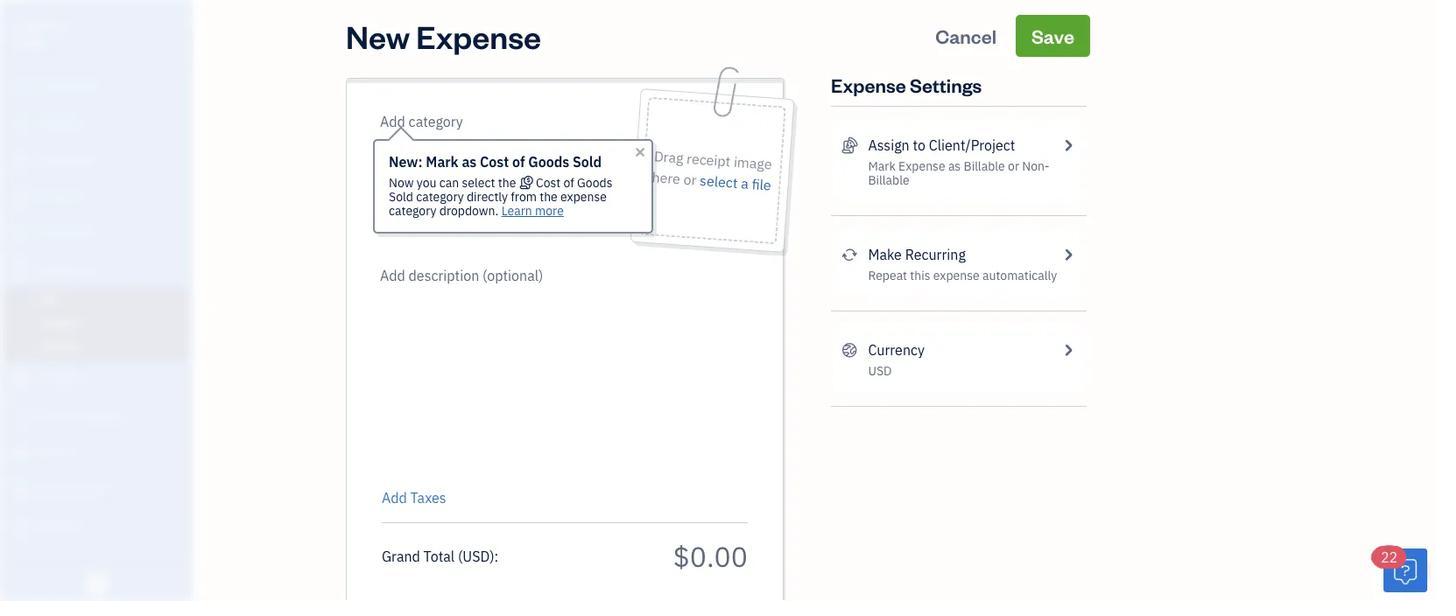 Task type: locate. For each thing, give the bounding box(es) containing it.
add taxes
[[382, 489, 446, 508]]

0 horizontal spatial cost
[[480, 153, 509, 171]]

main element
[[0, 0, 237, 602]]

category down now
[[389, 203, 437, 219]]

the right from
[[540, 189, 558, 205]]

now
[[389, 175, 414, 191]]

1 vertical spatial goods
[[577, 175, 613, 191]]

the down new: mark as cost of goods sold
[[498, 175, 516, 191]]

here
[[651, 168, 681, 188]]

select
[[699, 171, 739, 192], [462, 175, 495, 191]]

repeat
[[869, 268, 908, 284]]

1 horizontal spatial as
[[949, 158, 961, 174]]

the
[[498, 175, 516, 191], [540, 189, 558, 205]]

refresh image
[[842, 244, 858, 265]]

resource center badge image
[[1384, 549, 1428, 593]]

select down new: mark as cost of goods sold
[[462, 175, 495, 191]]

1 vertical spatial expense
[[831, 72, 906, 97]]

learn more link
[[502, 203, 564, 219]]

cost
[[480, 153, 509, 171], [536, 175, 561, 191]]

expense
[[416, 15, 541, 57], [831, 72, 906, 97], [899, 158, 946, 174]]

grand
[[382, 548, 420, 566]]

expense right from
[[561, 189, 607, 205]]

or right here
[[683, 170, 697, 189]]

expense
[[561, 189, 607, 205], [934, 268, 980, 284]]

learn
[[502, 203, 532, 219]]

mark up can
[[426, 153, 459, 171]]

billable down assign
[[869, 172, 910, 188]]

owner
[[14, 35, 49, 49]]

taxes
[[411, 489, 446, 508]]

0 vertical spatial of
[[512, 153, 525, 171]]

payment image
[[11, 225, 32, 243]]

estimate image
[[11, 152, 32, 169]]

0 horizontal spatial as
[[462, 153, 477, 171]]

cost up "cost of goods sold category directly from the expense category dropdown."
[[480, 153, 509, 171]]

1 horizontal spatial select
[[699, 171, 739, 192]]

1 horizontal spatial cost
[[536, 175, 561, 191]]

add
[[382, 489, 407, 508]]

goods
[[528, 153, 570, 171], [577, 175, 613, 191]]

0 horizontal spatial billable
[[869, 172, 910, 188]]

1 horizontal spatial billable
[[964, 158, 1006, 174]]

select down receipt
[[699, 171, 739, 192]]

1 vertical spatial chevronright image
[[1061, 244, 1077, 265]]

sold left close image on the top left of the page
[[573, 153, 602, 171]]

or inside drag receipt image here or
[[683, 170, 697, 189]]

0 horizontal spatial select
[[462, 175, 495, 191]]

save
[[1032, 23, 1075, 48]]

(
[[458, 548, 463, 566]]

sold left the you
[[389, 189, 413, 205]]

currencyandlanguage image
[[842, 340, 858, 361]]

to
[[913, 136, 926, 155]]

1 vertical spatial sold
[[389, 189, 413, 205]]

mark
[[426, 153, 459, 171], [869, 158, 896, 174]]

usd right the total
[[463, 548, 490, 566]]

company owner
[[14, 16, 68, 49]]

1 horizontal spatial or
[[1008, 158, 1020, 174]]

a
[[741, 174, 749, 193]]

1 vertical spatial of
[[564, 175, 575, 191]]

):
[[490, 548, 499, 566]]

image
[[733, 153, 773, 174]]

of up the more
[[564, 175, 575, 191]]

as
[[462, 153, 477, 171], [949, 158, 961, 174]]

Amount (USD) text field
[[673, 538, 748, 575]]

non-
[[1023, 158, 1050, 174]]

1 horizontal spatial goods
[[577, 175, 613, 191]]

expense for mark expense as billable or non- billable
[[899, 158, 946, 174]]

1 horizontal spatial mark
[[869, 158, 896, 174]]

expensesrebilling image
[[842, 135, 858, 156]]

of up from
[[512, 153, 525, 171]]

1 horizontal spatial sold
[[573, 153, 602, 171]]

project image
[[11, 371, 32, 389]]

as inside mark expense as billable or non- billable
[[949, 158, 961, 174]]

category down date in mm/dd/yyyy format text box
[[416, 189, 464, 205]]

2 chevronright image from the top
[[1061, 244, 1077, 265]]

more
[[535, 203, 564, 219]]

0 horizontal spatial the
[[498, 175, 516, 191]]

learn more
[[502, 203, 564, 219]]

Description text field
[[373, 265, 739, 476]]

new
[[346, 15, 410, 57]]

goods left here
[[577, 175, 613, 191]]

mark down assign
[[869, 158, 896, 174]]

0 vertical spatial usd
[[869, 363, 892, 379]]

usd
[[869, 363, 892, 379], [463, 548, 490, 566]]

category
[[416, 189, 464, 205], [389, 203, 437, 219]]

as for cost
[[462, 153, 477, 171]]

freshbooks image
[[82, 574, 110, 595]]

0 horizontal spatial sold
[[389, 189, 413, 205]]

chevronright image
[[1061, 340, 1077, 361]]

cost up the more
[[536, 175, 561, 191]]

0 vertical spatial goods
[[528, 153, 570, 171]]

mark expense as billable or non- billable
[[869, 158, 1050, 188]]

1 chevronright image from the top
[[1061, 135, 1077, 156]]

1 horizontal spatial expense
[[934, 268, 980, 284]]

expense inside "cost of goods sold category directly from the expense category dropdown."
[[561, 189, 607, 205]]

0 vertical spatial chevronright image
[[1061, 135, 1077, 156]]

expense down recurring at the right top of page
[[934, 268, 980, 284]]

this
[[911, 268, 931, 284]]

0 vertical spatial expense
[[416, 15, 541, 57]]

1 horizontal spatial the
[[540, 189, 558, 205]]

as up the now you can select the at the left top
[[462, 153, 477, 171]]

cancel button
[[920, 15, 1013, 57]]

0 horizontal spatial goods
[[528, 153, 570, 171]]

billable
[[964, 158, 1006, 174], [869, 172, 910, 188]]

Category text field
[[380, 111, 530, 132]]

1 horizontal spatial of
[[564, 175, 575, 191]]

or left non-
[[1008, 158, 1020, 174]]

sold
[[573, 153, 602, 171], [389, 189, 413, 205]]

usd down the currency
[[869, 363, 892, 379]]

2 vertical spatial expense
[[899, 158, 946, 174]]

recurring
[[906, 246, 966, 264]]

0 horizontal spatial usd
[[463, 548, 490, 566]]

1 vertical spatial cost
[[536, 175, 561, 191]]

of
[[512, 153, 525, 171], [564, 175, 575, 191]]

or inside mark expense as billable or non- billable
[[1008, 158, 1020, 174]]

company
[[14, 16, 68, 33]]

0 horizontal spatial expense
[[561, 189, 607, 205]]

or
[[1008, 158, 1020, 174], [683, 170, 697, 189]]

chevronright image
[[1061, 135, 1077, 156], [1061, 244, 1077, 265]]

0 vertical spatial expense
[[561, 189, 607, 205]]

billable down the client/project
[[964, 158, 1006, 174]]

expense inside mark expense as billable or non- billable
[[899, 158, 946, 174]]

as down assign to client/project
[[949, 158, 961, 174]]

0 horizontal spatial or
[[683, 170, 697, 189]]

goods up from
[[528, 153, 570, 171]]

make
[[869, 246, 902, 264]]

drag
[[654, 147, 684, 167]]

1 horizontal spatial usd
[[869, 363, 892, 379]]

the inside "cost of goods sold category directly from the expense category dropdown."
[[540, 189, 558, 205]]

expense image
[[11, 262, 32, 279]]



Task type: vqa. For each thing, say whether or not it's contained in the screenshot.
Add Taxes
yes



Task type: describe. For each thing, give the bounding box(es) containing it.
22 button
[[1373, 547, 1428, 593]]

add taxes button
[[382, 488, 446, 509]]

client/project
[[929, 136, 1016, 155]]

new expense
[[346, 15, 541, 57]]

Date in MM/DD/YYYY format text field
[[382, 155, 496, 173]]

directly
[[467, 189, 508, 205]]

receipt
[[686, 149, 731, 171]]

chevronright image for assign to client/project
[[1061, 135, 1077, 156]]

22
[[1382, 549, 1398, 567]]

cancel
[[936, 23, 997, 48]]

0 horizontal spatial of
[[512, 153, 525, 171]]

expense settings
[[831, 72, 982, 97]]

report image
[[11, 519, 32, 536]]

new:
[[389, 153, 423, 171]]

select a file
[[699, 171, 772, 195]]

cost of goods sold category directly from the expense category dropdown.
[[389, 175, 613, 219]]

0 vertical spatial cost
[[480, 153, 509, 171]]

new: mark as cost of goods sold
[[389, 153, 602, 171]]

1 vertical spatial usd
[[463, 548, 490, 566]]

client image
[[11, 115, 32, 132]]

chevronright image for make recurring
[[1061, 244, 1077, 265]]

currency
[[869, 341, 925, 360]]

save button
[[1016, 15, 1091, 57]]

1 vertical spatial expense
[[934, 268, 980, 284]]

settings
[[910, 72, 982, 97]]

dropdown.
[[440, 203, 499, 219]]

select inside select a file
[[699, 171, 739, 192]]

drag receipt image here or
[[651, 147, 773, 189]]

sold inside "cost of goods sold category directly from the expense category dropdown."
[[389, 189, 413, 205]]

file
[[751, 175, 772, 195]]

or for drag receipt image here or
[[683, 170, 697, 189]]

now you can select the
[[389, 175, 519, 191]]

money image
[[11, 445, 32, 463]]

chart image
[[11, 482, 32, 499]]

0 horizontal spatial mark
[[426, 153, 459, 171]]

you
[[417, 175, 437, 191]]

repeat this expense automatically
[[869, 268, 1058, 284]]

can
[[440, 175, 459, 191]]

total
[[424, 548, 455, 566]]

close image
[[633, 145, 647, 159]]

of inside "cost of goods sold category directly from the expense category dropdown."
[[564, 175, 575, 191]]

mark inside mark expense as billable or non- billable
[[869, 158, 896, 174]]

cost inside "cost of goods sold category directly from the expense category dropdown."
[[536, 175, 561, 191]]

invoice image
[[11, 188, 32, 206]]

make recurring
[[869, 246, 966, 264]]

goods inside "cost of goods sold category directly from the expense category dropdown."
[[577, 175, 613, 191]]

0 vertical spatial sold
[[573, 153, 602, 171]]

assign
[[869, 136, 910, 155]]

dashboard image
[[11, 78, 32, 95]]

or for mark expense as billable or non- billable
[[1008, 158, 1020, 174]]

expense for new expense
[[416, 15, 541, 57]]

automatically
[[983, 268, 1058, 284]]

assign to client/project
[[869, 136, 1016, 155]]

timer image
[[11, 408, 32, 426]]

select a file button
[[699, 170, 772, 196]]

grand total ( usd ):
[[382, 548, 499, 566]]

as for billable
[[949, 158, 961, 174]]

from
[[511, 189, 537, 205]]



